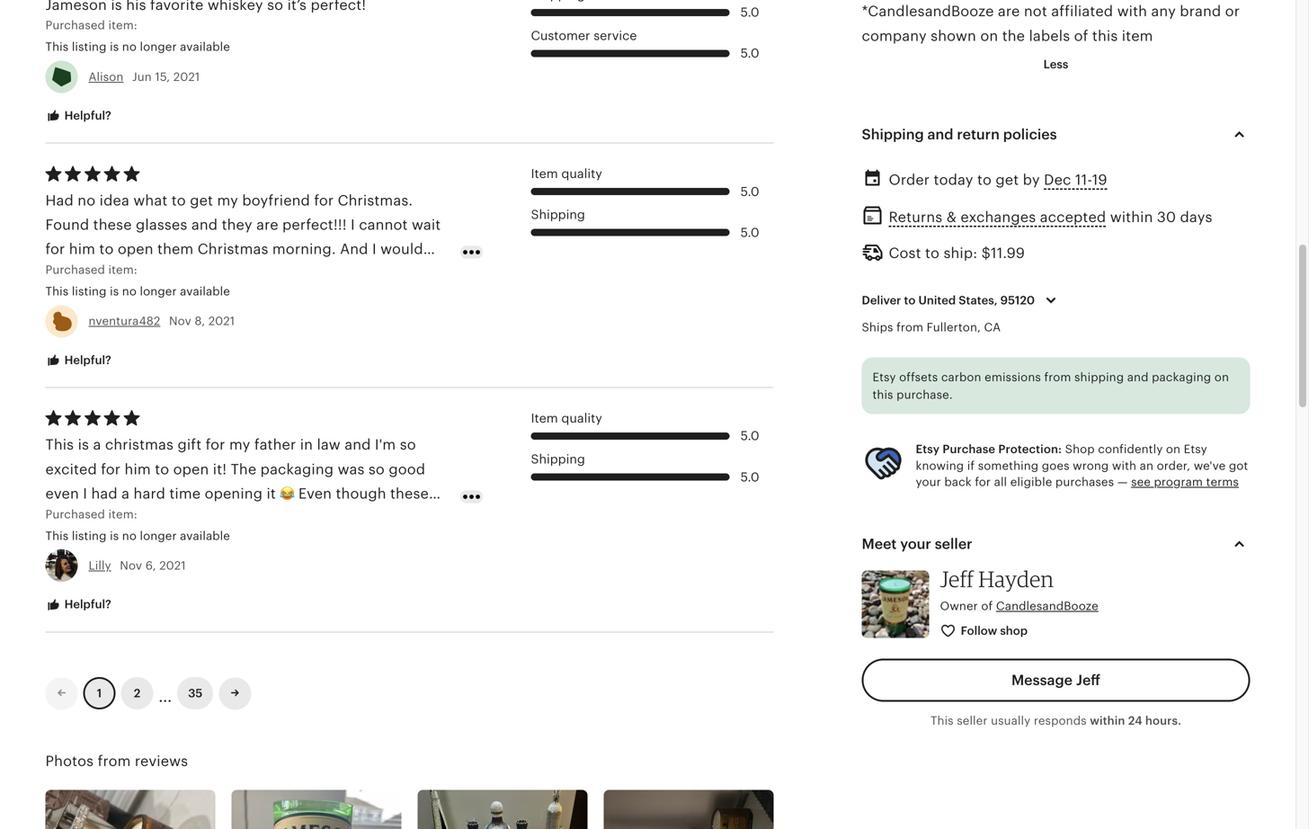 Task type: locate. For each thing, give the bounding box(es) containing it.
longer up 6,
[[140, 529, 177, 543]]

0 vertical spatial helpful? button
[[32, 99, 125, 133]]

they
[[222, 217, 252, 233], [152, 510, 183, 526], [341, 559, 372, 575]]

no inside had no idea what to get my boyfriend for christmas. found these glasses and they are perfect!!! i cannot wait for him to open them christmas morning. and i would have given 10 stars for shipping. super fast and packed with the utmost care!!!!
[[78, 192, 96, 208]]

get left by
[[996, 172, 1019, 188]]

0 vertical spatial they
[[222, 217, 252, 233]]

so
[[400, 437, 416, 453], [369, 461, 385, 478], [228, 510, 244, 526]]

these down "idea"
[[93, 217, 132, 233]]

10
[[125, 266, 141, 282]]

we've
[[1194, 459, 1226, 472]]

shop right follow
[[1001, 624, 1028, 638]]

open down gift
[[173, 461, 209, 478]]

for up it!
[[206, 437, 225, 453]]

longer up 15,
[[140, 40, 177, 54]]

0 vertical spatial purchased item: this listing is no longer available
[[45, 18, 230, 54]]

1 vertical spatial helpful?
[[62, 353, 111, 367]]

of up the follow shop button
[[982, 600, 993, 613]]

2 listing from the top
[[72, 285, 107, 298]]

no down 10
[[122, 285, 137, 298]]

to
[[978, 172, 992, 188], [172, 192, 186, 208], [99, 241, 114, 257], [926, 245, 940, 261], [904, 294, 916, 307], [155, 461, 169, 478]]

helpful? down alison link
[[62, 109, 111, 122]]

2 vertical spatial listing
[[72, 529, 107, 543]]

available down smell
[[180, 529, 230, 543]]

1 horizontal spatial nov
[[169, 315, 191, 328]]

1 vertical spatial item:
[[108, 263, 138, 276]]

19
[[1093, 172, 1108, 188]]

boyfriend
[[242, 192, 310, 208]]

no for alison
[[122, 40, 137, 54]]

1 purchased item: this listing is no longer available from the top
[[45, 18, 230, 54]]

etsy inside shop confidently on etsy knowing if something goes wrong with an order, we've got your back for all eligible purchases —
[[1184, 443, 1208, 456]]

1 horizontal spatial glasses
[[212, 535, 264, 551]]

i
[[351, 217, 355, 233], [372, 241, 377, 257], [83, 486, 87, 502], [339, 510, 343, 526], [116, 559, 120, 575]]

nov
[[169, 315, 191, 328], [120, 559, 142, 573]]

purchased item: this listing is no longer available up nventura482
[[45, 263, 230, 298]]

for up care!!!!
[[183, 266, 202, 282]]

1 vertical spatial 2021
[[208, 315, 235, 328]]

1 vertical spatial so
[[369, 461, 385, 478]]

2 vertical spatial helpful? button
[[32, 588, 125, 622]]

helpful? for no
[[62, 353, 111, 367]]

0 vertical spatial so
[[400, 437, 416, 453]]

item:
[[108, 18, 138, 32], [108, 263, 138, 276], [108, 508, 138, 521]]

shipping and return policies button
[[846, 113, 1267, 156]]

shop inside button
[[1001, 624, 1028, 638]]

a up the excited
[[93, 437, 101, 453]]

0 horizontal spatial shop
[[273, 559, 308, 575]]

2 vertical spatial quality
[[357, 535, 405, 551]]

to up hard
[[155, 461, 169, 478]]

on up order,
[[1167, 443, 1181, 456]]

are left not
[[998, 3, 1020, 19]]

him down 'found'
[[69, 241, 95, 257]]

him inside had no idea what to get my boyfriend for christmas. found these glasses and they are perfect!!! i cannot wait for him to open them christmas morning. and i would have given 10 stars for shipping. super fast and packed with the utmost care!!!!
[[69, 241, 95, 257]]

2 vertical spatial the
[[194, 559, 217, 575]]

2 helpful? from the top
[[62, 353, 111, 367]]

1 vertical spatial seller
[[957, 714, 988, 728]]

2 item from the top
[[531, 411, 558, 425]]

1 vertical spatial helpful? button
[[32, 344, 125, 377]]

2 vertical spatial shipping
[[531, 452, 585, 466]]

helpful? button
[[32, 99, 125, 133], [32, 344, 125, 377], [32, 588, 125, 622]]

item for this is a christmas gift for my father in law and i'm so excited for him to open it! the packaging was so good even i had a hard time opening it 😂 even though these aren't candles, they smell so good, which i assume is from this sellers shop! these glasses are amazing quality and beautiful. i also liked the unique shop box they came in :)
[[531, 411, 558, 425]]

and up christmas
[[191, 217, 218, 233]]

available for for
[[180, 529, 230, 543]]

my left the boyfriend
[[217, 192, 238, 208]]

quality
[[562, 166, 602, 181], [562, 411, 602, 425], [357, 535, 405, 551]]

seller up owner
[[935, 536, 973, 552]]

with
[[1118, 3, 1148, 19], [45, 290, 76, 306], [1113, 459, 1137, 472]]

packaging up "😂"
[[261, 461, 334, 478]]

this
[[1093, 28, 1118, 44], [873, 388, 894, 402], [45, 535, 71, 551]]

listing for is
[[72, 529, 107, 543]]

2021 for get
[[208, 315, 235, 328]]

etsy inside etsy offsets carbon emissions from shipping and packaging on this purchase.
[[873, 370, 896, 384]]

etsy for etsy purchase protection:
[[916, 443, 940, 456]]

2 vertical spatial on
[[1167, 443, 1181, 456]]

1 link
[[83, 677, 116, 710]]

1 horizontal spatial the
[[194, 559, 217, 575]]

purchased item: this listing is no longer available for what
[[45, 263, 230, 298]]

5 5.0 from the top
[[741, 429, 760, 443]]

smell
[[187, 510, 224, 526]]

or
[[1226, 3, 1240, 19]]

item quality for this is a christmas gift for my father in law and i'm so excited for him to open it! the packaging was so good even i had a hard time opening it 😂 even though these aren't candles, they smell so good, which i assume is from this sellers shop! these glasses are amazing quality and beautiful. i also liked the unique shop box they came in :)
[[531, 411, 602, 425]]

good
[[389, 461, 426, 478]]

3 helpful? button from the top
[[32, 588, 125, 622]]

2 longer from the top
[[140, 285, 177, 298]]

with up item
[[1118, 3, 1148, 19]]

glasses
[[136, 217, 188, 233], [212, 535, 264, 551]]

to inside dropdown button
[[904, 294, 916, 307]]

purchased down even
[[45, 508, 105, 521]]

0 horizontal spatial the
[[79, 290, 102, 306]]

0 vertical spatial shipping
[[862, 126, 924, 143]]

photos
[[45, 754, 94, 770]]

seller inside dropdown button
[[935, 536, 973, 552]]

from left shipping
[[1045, 370, 1072, 384]]

1 horizontal spatial so
[[369, 461, 385, 478]]

2 horizontal spatial etsy
[[1184, 443, 1208, 456]]

0 vertical spatial item:
[[108, 18, 138, 32]]

1 vertical spatial packaging
[[261, 461, 334, 478]]

0 vertical spatial longer
[[140, 40, 177, 54]]

1 vertical spatial on
[[1215, 370, 1230, 384]]

0 horizontal spatial in
[[300, 437, 313, 453]]

0 vertical spatial item
[[531, 166, 558, 181]]

listing down aren't
[[72, 529, 107, 543]]

for up had
[[101, 461, 121, 478]]

2 purchased from the top
[[45, 263, 105, 276]]

2 horizontal spatial this
[[1093, 28, 1118, 44]]

3 helpful? from the top
[[62, 598, 111, 611]]

shop left box
[[273, 559, 308, 575]]

listing up alison link
[[72, 40, 107, 54]]

0 vertical spatial your
[[916, 475, 942, 489]]

all
[[994, 475, 1008, 489]]

in left the law on the bottom of the page
[[300, 437, 313, 453]]

they down hard
[[152, 510, 183, 526]]

item quality
[[531, 166, 602, 181], [531, 411, 602, 425]]

15,
[[155, 70, 170, 83]]

0 vertical spatial helpful?
[[62, 109, 111, 122]]

2 vertical spatial item:
[[108, 508, 138, 521]]

1 horizontal spatial packaging
[[1152, 370, 1212, 384]]

1 available from the top
[[180, 40, 230, 54]]

0 vertical spatial on
[[981, 28, 999, 44]]

0 horizontal spatial open
[[118, 241, 153, 257]]

candles,
[[89, 510, 148, 526]]

your right meet
[[901, 536, 932, 552]]

5.0
[[741, 5, 760, 19], [741, 46, 760, 60], [741, 184, 760, 199], [741, 225, 760, 240], [741, 429, 760, 443], [741, 470, 760, 484]]

to left the "united"
[[904, 294, 916, 307]]

2
[[134, 687, 141, 700]]

1 vertical spatial item
[[531, 411, 558, 425]]

packaging right shipping
[[1152, 370, 1212, 384]]

0 vertical spatial of
[[1075, 28, 1089, 44]]

0 vertical spatial open
[[118, 241, 153, 257]]

24
[[1129, 714, 1143, 728]]

this down aren't
[[45, 535, 71, 551]]

so down the opening
[[228, 510, 244, 526]]

for left the all
[[975, 475, 991, 489]]

2 item quality from the top
[[531, 411, 602, 425]]

this inside this is a christmas gift for my father in law and i'm so excited for him to open it! the packaging was so good even i had a hard time opening it 😂 even though these aren't candles, they smell so good, which i assume is from this sellers shop! these glasses are amazing quality and beautiful. i also liked the unique shop box they came in :)
[[45, 437, 74, 453]]

seller left usually at the right bottom of page
[[957, 714, 988, 728]]

assume
[[347, 510, 400, 526]]

meet your seller button
[[846, 523, 1267, 566]]

2021 right 15,
[[173, 70, 200, 83]]

purchased for this
[[45, 508, 105, 521]]

longer
[[140, 40, 177, 54], [140, 285, 177, 298], [140, 529, 177, 543]]

1 longer from the top
[[140, 40, 177, 54]]

on inside shop confidently on etsy knowing if something goes wrong with an order, we've got your back for all eligible purchases —
[[1167, 443, 1181, 456]]

these down good
[[390, 486, 429, 502]]

1 helpful? from the top
[[62, 109, 111, 122]]

shipping for this is a christmas gift for my father in law and i'm so excited for him to open it! the packaging was so good even i had a hard time opening it 😂 even though these aren't candles, they smell so good, which i assume is from this sellers shop! these glasses are amazing quality and beautiful. i also liked the unique shop box they came in :)
[[531, 452, 585, 466]]

2 helpful? button from the top
[[32, 344, 125, 377]]

helpful? button down beautiful.
[[32, 588, 125, 622]]

0 horizontal spatial this
[[45, 535, 71, 551]]

a right had
[[122, 486, 130, 502]]

2 vertical spatial are
[[268, 535, 290, 551]]

jeff up owner
[[940, 566, 974, 592]]

is up alison link
[[110, 40, 119, 54]]

1 horizontal spatial on
[[1167, 443, 1181, 456]]

of inside the jeff hayden owner of candlesandbooze
[[982, 600, 993, 613]]

available up "alison jun 15, 2021"
[[180, 40, 230, 54]]

on
[[981, 28, 999, 44], [1215, 370, 1230, 384], [1167, 443, 1181, 456]]

usually
[[991, 714, 1031, 728]]

packaging inside etsy offsets carbon emissions from shipping and packaging on this purchase.
[[1152, 370, 1212, 384]]

2 vertical spatial purchased item: this listing is no longer available
[[45, 508, 230, 543]]

longer for what
[[140, 285, 177, 298]]

also
[[124, 559, 153, 575]]

this left purchase.
[[873, 388, 894, 402]]

and inside etsy offsets carbon emissions from shipping and packaging on this purchase.
[[1128, 370, 1149, 384]]

no for lilly
[[122, 529, 137, 543]]

1 horizontal spatial jeff
[[1077, 672, 1101, 688]]

longer down stars
[[140, 285, 177, 298]]

0 vertical spatial are
[[998, 3, 1020, 19]]

nov for christmas
[[169, 315, 191, 328]]

is for alison
[[110, 40, 119, 54]]

company
[[862, 28, 927, 44]]

0 horizontal spatial get
[[190, 192, 213, 208]]

etsy offsets carbon emissions from shipping and packaging on this purchase.
[[873, 370, 1230, 402]]

they inside had no idea what to get my boyfriend for christmas. found these glasses and they are perfect!!! i cannot wait for him to open them christmas morning. and i would have given 10 stars for shipping. super fast and packed with the utmost care!!!!
[[222, 217, 252, 233]]

2 item: from the top
[[108, 263, 138, 276]]

item: down had
[[108, 508, 138, 521]]

so right was
[[369, 461, 385, 478]]

hours.
[[1146, 714, 1182, 728]]

2021 right 8,
[[208, 315, 235, 328]]

2 available from the top
[[180, 285, 230, 298]]

christmas
[[198, 241, 268, 257]]

open inside this is a christmas gift for my father in law and i'm so excited for him to open it! the packaging was so good even i had a hard time opening it 😂 even though these aren't candles, they smell so good, which i assume is from this sellers shop! these glasses are amazing quality and beautiful. i also liked the unique shop box they came in :)
[[173, 461, 209, 478]]

3 item: from the top
[[108, 508, 138, 521]]

0 horizontal spatial these
[[93, 217, 132, 233]]

1 vertical spatial this
[[873, 388, 894, 402]]

0 horizontal spatial glasses
[[136, 217, 188, 233]]

they up christmas
[[222, 217, 252, 233]]

etsy up we've
[[1184, 443, 1208, 456]]

is down the candles,
[[110, 529, 119, 543]]

to inside this is a christmas gift for my father in law and i'm so excited for him to open it! the packaging was so good even i had a hard time opening it 😂 even though these aren't candles, they smell so good, which i assume is from this sellers shop! these glasses are amazing quality and beautiful. i also liked the unique shop box they came in :)
[[155, 461, 169, 478]]

0 horizontal spatial him
[[69, 241, 95, 257]]

reviews
[[135, 754, 188, 770]]

3 available from the top
[[180, 529, 230, 543]]

4 5.0 from the top
[[741, 225, 760, 240]]

8,
[[195, 315, 205, 328]]

2 vertical spatial this
[[45, 535, 71, 551]]

today
[[934, 172, 974, 188]]

within for 24
[[1090, 714, 1126, 728]]

6 5.0 from the top
[[741, 470, 760, 484]]

0 vertical spatial packaging
[[1152, 370, 1212, 384]]

and
[[928, 126, 954, 143], [191, 217, 218, 233], [351, 266, 378, 282], [1128, 370, 1149, 384], [345, 437, 371, 453], [409, 535, 435, 551]]

is down given
[[110, 285, 119, 298]]

purchased up alison link
[[45, 18, 105, 32]]

1 item quality from the top
[[531, 166, 602, 181]]

0 vertical spatial him
[[69, 241, 95, 257]]

2 vertical spatial with
[[1113, 459, 1137, 472]]

etsy
[[873, 370, 896, 384], [916, 443, 940, 456], [1184, 443, 1208, 456]]

open up 10
[[118, 241, 153, 257]]

an
[[1140, 459, 1154, 472]]

2 vertical spatial available
[[180, 529, 230, 543]]

your inside dropdown button
[[901, 536, 932, 552]]

1 vertical spatial him
[[125, 461, 151, 478]]

idea
[[100, 192, 130, 208]]

listing down given
[[72, 285, 107, 298]]

0 vertical spatial with
[[1118, 3, 1148, 19]]

item
[[1122, 28, 1154, 44]]

etsy purchase protection:
[[916, 443, 1062, 456]]

11.99
[[991, 245, 1025, 261]]

glasses up unique
[[212, 535, 264, 551]]

with up —
[[1113, 459, 1137, 472]]

no down the candles,
[[122, 529, 137, 543]]

1 vertical spatial of
[[982, 600, 993, 613]]

1 horizontal spatial etsy
[[916, 443, 940, 456]]

1 5.0 from the top
[[741, 5, 760, 19]]

1 vertical spatial purchased
[[45, 263, 105, 276]]

1 horizontal spatial a
[[122, 486, 130, 502]]

0 horizontal spatial etsy
[[873, 370, 896, 384]]

—
[[1118, 475, 1128, 489]]

item: up utmost
[[108, 263, 138, 276]]

this for lilly nov 6, 2021
[[45, 529, 69, 543]]

follow
[[961, 624, 998, 638]]

2 vertical spatial they
[[341, 559, 372, 575]]

message jeff
[[1012, 672, 1101, 688]]

in left :)
[[419, 559, 432, 575]]

3 longer from the top
[[140, 529, 177, 543]]

within left 30
[[1111, 209, 1154, 225]]

1 horizontal spatial of
[[1075, 28, 1089, 44]]

2 vertical spatial 2021
[[159, 559, 186, 573]]

purchased item: this listing is no longer available up jun
[[45, 18, 230, 54]]

lilly nov 6, 2021
[[89, 559, 186, 573]]

is
[[110, 40, 119, 54], [110, 285, 119, 298], [78, 437, 89, 453], [404, 510, 416, 526], [110, 529, 119, 543]]

0 vertical spatial available
[[180, 40, 230, 54]]

are down good,
[[268, 535, 290, 551]]

0 vertical spatial listing
[[72, 40, 107, 54]]

helpful? down beautiful.
[[62, 598, 111, 611]]

listing
[[72, 40, 107, 54], [72, 285, 107, 298], [72, 529, 107, 543]]

purchased item: this listing is no longer available down hard
[[45, 508, 230, 543]]

3 listing from the top
[[72, 529, 107, 543]]

item
[[531, 166, 558, 181], [531, 411, 558, 425]]

1 vertical spatial are
[[256, 217, 279, 233]]

hard
[[134, 486, 165, 502]]

1 vertical spatial shop
[[1001, 624, 1028, 638]]

jeff inside the jeff hayden owner of candlesandbooze
[[940, 566, 974, 592]]

so right i'm
[[400, 437, 416, 453]]

glasses down what
[[136, 217, 188, 233]]

1 vertical spatial the
[[79, 290, 102, 306]]

1 vertical spatial in
[[419, 559, 432, 575]]

2 horizontal spatial so
[[400, 437, 416, 453]]

shop!
[[124, 535, 163, 551]]

of down affiliated
[[1075, 28, 1089, 44]]

1 vertical spatial these
[[390, 486, 429, 502]]

jeff right 'message'
[[1077, 672, 1101, 688]]

1 horizontal spatial they
[[222, 217, 252, 233]]

fullerton,
[[927, 321, 981, 334]]

1 vertical spatial within
[[1090, 714, 1126, 728]]

1 vertical spatial longer
[[140, 285, 177, 298]]

stars
[[145, 266, 179, 282]]

1 helpful? button from the top
[[32, 99, 125, 133]]

1 vertical spatial item quality
[[531, 411, 602, 425]]

3 purchased from the top
[[45, 508, 105, 521]]

1 vertical spatial glasses
[[212, 535, 264, 551]]

nov left 8,
[[169, 315, 191, 328]]

are
[[998, 3, 1020, 19], [256, 217, 279, 233], [268, 535, 290, 551]]

0 vertical spatial quality
[[562, 166, 602, 181]]

father
[[254, 437, 296, 453]]

0 vertical spatial purchased
[[45, 18, 105, 32]]

…
[[159, 680, 172, 707]]

from up :)
[[420, 510, 453, 526]]

0 vertical spatial a
[[93, 437, 101, 453]]

0 vertical spatial nov
[[169, 315, 191, 328]]

1 vertical spatial with
[[45, 290, 76, 306]]

are down the boyfriend
[[256, 217, 279, 233]]

1 vertical spatial purchased item: this listing is no longer available
[[45, 263, 230, 298]]

$
[[982, 245, 991, 261]]

0 vertical spatial seller
[[935, 536, 973, 552]]

given
[[82, 266, 121, 282]]

2 horizontal spatial on
[[1215, 370, 1230, 384]]

0 vertical spatial this
[[1093, 28, 1118, 44]]

this for alison jun 15, 2021
[[45, 40, 69, 54]]

3 purchased item: this listing is no longer available from the top
[[45, 508, 230, 543]]

got
[[1229, 459, 1249, 472]]

0 horizontal spatial nov
[[120, 559, 142, 573]]

candlesandbooze link
[[996, 600, 1099, 613]]

this left item
[[1093, 28, 1118, 44]]

on right shown
[[981, 28, 999, 44]]

2 vertical spatial helpful?
[[62, 598, 111, 611]]

photos from reviews
[[45, 754, 188, 770]]

etsy left offsets
[[873, 370, 896, 384]]

get right what
[[190, 192, 213, 208]]

jun
[[132, 70, 152, 83]]

2 horizontal spatial the
[[1003, 28, 1025, 44]]

sellers
[[75, 535, 120, 551]]

1 horizontal spatial shop
[[1001, 624, 1028, 638]]

1 item from the top
[[531, 166, 558, 181]]

and left return
[[928, 126, 954, 143]]

1 vertical spatial shipping
[[531, 207, 585, 222]]

the down these
[[194, 559, 217, 575]]

my up "the"
[[229, 437, 250, 453]]

2 purchased item: this listing is no longer available from the top
[[45, 263, 230, 298]]

is for lilly
[[110, 529, 119, 543]]

fast
[[321, 266, 347, 282]]

0 horizontal spatial of
[[982, 600, 993, 613]]

came
[[376, 559, 415, 575]]

ships from fullerton, ca
[[862, 321, 1001, 334]]

0 horizontal spatial on
[[981, 28, 999, 44]]

the down given
[[79, 290, 102, 306]]

and right shipping
[[1128, 370, 1149, 384]]

2 5.0 from the top
[[741, 46, 760, 60]]

my inside had no idea what to get my boyfriend for christmas. found these glasses and they are perfect!!! i cannot wait for him to open them christmas morning. and i would have given 10 stars for shipping. super fast and packed with the utmost care!!!!
[[217, 192, 238, 208]]

my inside this is a christmas gift for my father in law and i'm so excited for him to open it! the packaging was so good even i had a hard time opening it 😂 even though these aren't candles, they smell so good, which i assume is from this sellers shop! these glasses are amazing quality and beautiful. i also liked the unique shop box they came in :)
[[229, 437, 250, 453]]

1 horizontal spatial get
[[996, 172, 1019, 188]]

nov left 6,
[[120, 559, 142, 573]]

him down "christmas"
[[125, 461, 151, 478]]

11-
[[1076, 172, 1093, 188]]

him inside this is a christmas gift for my father in law and i'm so excited for him to open it! the packaging was so good even i had a hard time opening it 😂 even though these aren't candles, they smell so good, which i assume is from this sellers shop! these glasses are amazing quality and beautiful. i also liked the unique shop box they came in :)
[[125, 461, 151, 478]]

see
[[1132, 475, 1151, 489]]

opening
[[205, 486, 263, 502]]

i right lilly link
[[116, 559, 120, 575]]

1 horizontal spatial this
[[873, 388, 894, 402]]

from right photos
[[98, 754, 131, 770]]

glasses inside had no idea what to get my boyfriend for christmas. found these glasses and they are perfect!!! i cannot wait for him to open them christmas morning. and i would have given 10 stars for shipping. super fast and packed with the utmost care!!!!
[[136, 217, 188, 233]]

nventura482 nov 8, 2021
[[89, 315, 235, 328]]

back
[[945, 475, 972, 489]]

on inside *candlesandbooze are not affiliated with any brand or company shown on the labels of this item
[[981, 28, 999, 44]]

item: up alison link
[[108, 18, 138, 32]]



Task type: vqa. For each thing, say whether or not it's contained in the screenshot.
the leftmost Get
yes



Task type: describe. For each thing, give the bounding box(es) containing it.
available for get
[[180, 285, 230, 298]]

open inside had no idea what to get my boyfriend for christmas. found these glasses and they are perfect!!! i cannot wait for him to open them christmas morning. and i would have given 10 stars for shipping. super fast and packed with the utmost care!!!!
[[118, 241, 153, 257]]

aren't
[[45, 510, 85, 526]]

are inside *candlesandbooze are not affiliated with any brand or company shown on the labels of this item
[[998, 3, 1020, 19]]

jeff hayden image
[[862, 571, 930, 638]]

nventura482
[[89, 315, 160, 328]]

*candlesandbooze
[[862, 3, 994, 19]]

item quality for had no idea what to get my boyfriend for christmas. found these glasses and they are perfect!!! i cannot wait for him to open them christmas morning. and i would have given 10 stars for shipping. super fast and packed with the utmost care!!!!
[[531, 166, 602, 181]]

and inside "shipping and return policies" dropdown button
[[928, 126, 954, 143]]

service
[[594, 28, 637, 43]]

perfect!!!
[[282, 217, 347, 233]]

0 horizontal spatial a
[[93, 437, 101, 453]]

purchased for had
[[45, 263, 105, 276]]

i right which
[[339, 510, 343, 526]]

&
[[947, 209, 957, 225]]

shipping for had no idea what to get my boyfriend for christmas. found these glasses and they are perfect!!! i cannot wait for him to open them christmas morning. and i would have given 10 stars for shipping. super fast and packed with the utmost care!!!!
[[531, 207, 585, 222]]

would
[[381, 241, 423, 257]]

protection:
[[999, 443, 1062, 456]]

0 vertical spatial in
[[300, 437, 313, 453]]

i'm
[[375, 437, 396, 453]]

purchased item: this listing is no longer available for christmas
[[45, 508, 230, 543]]

to up given
[[99, 241, 114, 257]]

the inside this is a christmas gift for my father in law and i'm so excited for him to open it! the packaging was so good even i had a hard time opening it 😂 even though these aren't candles, they smell so good, which i assume is from this sellers shop! these glasses are amazing quality and beautiful. i also liked the unique shop box they came in :)
[[194, 559, 217, 575]]

my for for
[[229, 437, 250, 453]]

had no idea what to get my boyfriend for christmas. found these glasses and they are perfect!!! i cannot wait for him to open them christmas morning. and i would have given 10 stars for shipping. super fast and packed with the utmost care!!!!
[[45, 192, 441, 306]]

and down and on the top
[[351, 266, 378, 282]]

super
[[276, 266, 317, 282]]

order,
[[1157, 459, 1191, 472]]

this for nventura482 nov 8, 2021
[[45, 285, 69, 298]]

even
[[45, 486, 79, 502]]

no for nventura482
[[122, 285, 137, 298]]

states,
[[959, 294, 998, 307]]

by
[[1023, 172, 1040, 188]]

my for get
[[217, 192, 238, 208]]

from right ships
[[897, 321, 924, 334]]

item: for what
[[108, 263, 138, 276]]

from inside etsy offsets carbon emissions from shipping and packaging on this purchase.
[[1045, 370, 1072, 384]]

ca
[[984, 321, 1001, 334]]

follow shop button
[[927, 615, 1043, 648]]

item: for christmas
[[108, 508, 138, 521]]

and up came
[[409, 535, 435, 551]]

1
[[97, 687, 102, 700]]

even
[[299, 486, 332, 502]]

order today to get by dec 11-19
[[889, 172, 1108, 188]]

35 link
[[177, 677, 213, 710]]

95120
[[1001, 294, 1035, 307]]

customer service
[[531, 28, 637, 43]]

are inside this is a christmas gift for my father in law and i'm so excited for him to open it! the packaging was so good even i had a hard time opening it 😂 even though these aren't candles, they smell so good, which i assume is from this sellers shop! these glasses are amazing quality and beautiful. i also liked the unique shop box they came in :)
[[268, 535, 290, 551]]

helpful? button for is
[[32, 588, 125, 622]]

carbon
[[942, 370, 982, 384]]

not
[[1024, 3, 1048, 19]]

0 vertical spatial 2021
[[173, 70, 200, 83]]

0 vertical spatial get
[[996, 172, 1019, 188]]

this seller usually responds within 24 hours.
[[931, 714, 1182, 728]]

return
[[957, 126, 1000, 143]]

to right today
[[978, 172, 992, 188]]

it
[[267, 486, 276, 502]]

law
[[317, 437, 341, 453]]

this is a christmas gift for my father in law and i'm so excited for him to open it! the packaging was so good even i had a hard time opening it 😂 even though these aren't candles, they smell so good, which i assume is from this sellers shop! these glasses are amazing quality and beautiful. i also liked the unique shop box they came in :)
[[45, 437, 453, 575]]

of inside *candlesandbooze are not affiliated with any brand or company shown on the labels of this item
[[1075, 28, 1089, 44]]

this inside this is a christmas gift for my father in law and i'm so excited for him to open it! the packaging was so good even i had a hard time opening it 😂 even though these aren't candles, they smell so good, which i assume is from this sellers shop! these glasses are amazing quality and beautiful. i also liked the unique shop box they came in :)
[[45, 535, 71, 551]]

exchanges
[[961, 209, 1036, 225]]

2021 for for
[[159, 559, 186, 573]]

wait
[[412, 217, 441, 233]]

35
[[188, 687, 203, 700]]

which
[[293, 510, 335, 526]]

returns
[[889, 209, 943, 225]]

dec 11-19 button
[[1044, 167, 1108, 193]]

quality for had no idea what to get my boyfriend for christmas. found these glasses and they are perfect!!! i cannot wait for him to open them christmas morning. and i would have given 10 stars for shipping. super fast and packed with the utmost care!!!!
[[562, 166, 602, 181]]

1 listing from the top
[[72, 40, 107, 54]]

shop inside this is a christmas gift for my father in law and i'm so excited for him to open it! the packaging was so good even i had a hard time opening it 😂 even though these aren't candles, they smell so good, which i assume is from this sellers shop! these glasses are amazing quality and beautiful. i also liked the unique shop box they came in :)
[[273, 559, 308, 575]]

excited
[[45, 461, 97, 478]]

knowing
[[916, 459, 964, 472]]

2 link
[[121, 677, 153, 710]]

with inside *candlesandbooze are not affiliated with any brand or company shown on the labels of this item
[[1118, 3, 1148, 19]]

amazing
[[294, 535, 353, 551]]

with inside shop confidently on etsy knowing if something goes wrong with an order, we've got your back for all eligible purchases —
[[1113, 459, 1137, 472]]

is for nventura482
[[110, 285, 119, 298]]

terms
[[1207, 475, 1239, 489]]

united
[[919, 294, 956, 307]]

days
[[1181, 209, 1213, 225]]

offsets
[[900, 370, 938, 384]]

beautiful.
[[45, 559, 112, 575]]

quality for this is a christmas gift for my father in law and i'm so excited for him to open it! the packaging was so good even i had a hard time opening it 😂 even though these aren't candles, they smell so good, which i assume is from this sellers shop! these glasses are amazing quality and beautiful. i also liked the unique shop box they came in :)
[[562, 411, 602, 425]]

packaging inside this is a christmas gift for my father in law and i'm so excited for him to open it! the packaging was so good even i had a hard time opening it 😂 even though these aren't candles, they smell so good, which i assume is from this sellers shop! these glasses are amazing quality and beautiful. i also liked the unique shop box they came in :)
[[261, 461, 334, 478]]

less
[[1044, 58, 1069, 71]]

quality inside this is a christmas gift for my father in law and i'm so excited for him to open it! the packaging was so good even i had a hard time opening it 😂 even though these aren't candles, they smell so good, which i assume is from this sellers shop! these glasses are amazing quality and beautiful. i also liked the unique shop box they came in :)
[[357, 535, 405, 551]]

shown
[[931, 28, 977, 44]]

item for had no idea what to get my boyfriend for christmas. found these glasses and they are perfect!!! i cannot wait for him to open them christmas morning. and i would have given 10 stars for shipping. super fast and packed with the utmost care!!!!
[[531, 166, 558, 181]]

this inside etsy offsets carbon emissions from shipping and packaging on this purchase.
[[873, 388, 894, 402]]

shipping inside dropdown button
[[862, 126, 924, 143]]

to right what
[[172, 192, 186, 208]]

these inside this is a christmas gift for my father in law and i'm so excited for him to open it! the packaging was so good even i had a hard time opening it 😂 even though these aren't candles, they smell so good, which i assume is from this sellers shop! these glasses are amazing quality and beautiful. i also liked the unique shop box they came in :)
[[390, 486, 429, 502]]

deliver
[[862, 294, 902, 307]]

to right cost
[[926, 245, 940, 261]]

labels
[[1029, 28, 1071, 44]]

see program terms
[[1132, 475, 1239, 489]]

within for 30
[[1111, 209, 1154, 225]]

returns & exchanges accepted within 30 days
[[889, 209, 1213, 225]]

cannot
[[359, 217, 408, 233]]

candlesandbooze
[[996, 600, 1099, 613]]

3 5.0 from the top
[[741, 184, 760, 199]]

for up have
[[45, 241, 65, 257]]

and
[[340, 241, 368, 257]]

glasses inside this is a christmas gift for my father in law and i'm so excited for him to open it! the packaging was so good even i had a hard time opening it 😂 even though these aren't candles, they smell so good, which i assume is from this sellers shop! these glasses are amazing quality and beautiful. i also liked the unique shop box they came in :)
[[212, 535, 264, 551]]

had
[[91, 486, 118, 502]]

returns & exchanges accepted button
[[889, 204, 1107, 230]]

less button
[[1030, 48, 1082, 81]]

0 horizontal spatial they
[[152, 510, 183, 526]]

nov for i
[[120, 559, 142, 573]]

care!!!!
[[160, 290, 208, 306]]

follow shop
[[961, 624, 1028, 638]]

see program terms link
[[1132, 475, 1239, 489]]

what
[[133, 192, 168, 208]]

deliver to united states, 95120 button
[[849, 282, 1076, 320]]

purchase
[[943, 443, 996, 456]]

on inside etsy offsets carbon emissions from shipping and packaging on this purchase.
[[1215, 370, 1230, 384]]

though
[[336, 486, 386, 502]]

i left had
[[83, 486, 87, 502]]

them
[[157, 241, 194, 257]]

time
[[169, 486, 201, 502]]

:)
[[435, 559, 445, 575]]

shop
[[1066, 443, 1095, 456]]

your inside shop confidently on etsy knowing if something goes wrong with an order, we've got your back for all eligible purchases —
[[916, 475, 942, 489]]

longer for christmas
[[140, 529, 177, 543]]

eligible
[[1011, 475, 1053, 489]]

shipping and return policies
[[862, 126, 1057, 143]]

are inside had no idea what to get my boyfriend for christmas. found these glasses and they are perfect!!! i cannot wait for him to open them christmas morning. and i would have given 10 stars for shipping. super fast and packed with the utmost care!!!!
[[256, 217, 279, 233]]

helpful? button for no
[[32, 344, 125, 377]]

listing for no
[[72, 285, 107, 298]]

jeff inside button
[[1077, 672, 1101, 688]]

is up the excited
[[78, 437, 89, 453]]

etsy for etsy offsets carbon emissions from shipping and packaging on this purchase.
[[873, 370, 896, 384]]

responds
[[1034, 714, 1087, 728]]

the inside had no idea what to get my boyfriend for christmas. found these glasses and they are perfect!!! i cannot wait for him to open them christmas morning. and i would have given 10 stars for shipping. super fast and packed with the utmost care!!!!
[[79, 290, 102, 306]]

hayden
[[979, 566, 1054, 592]]

for inside shop confidently on etsy knowing if something goes wrong with an order, we've got your back for all eligible purchases —
[[975, 475, 991, 489]]

this inside *candlesandbooze are not affiliated with any brand or company shown on the labels of this item
[[1093, 28, 1118, 44]]

shipping.
[[206, 266, 272, 282]]

dec
[[1044, 172, 1072, 188]]

1 horizontal spatial in
[[419, 559, 432, 575]]

from inside this is a christmas gift for my father in law and i'm so excited for him to open it! the packaging was so good even i had a hard time opening it 😂 even though these aren't candles, they smell so good, which i assume is from this sellers shop! these glasses are amazing quality and beautiful. i also liked the unique shop box they came in :)
[[420, 510, 453, 526]]

shop confidently on etsy knowing if something goes wrong with an order, we've got your back for all eligible purchases —
[[916, 443, 1249, 489]]

1 purchased from the top
[[45, 18, 105, 32]]

lilly link
[[89, 559, 111, 573]]

purchases
[[1056, 475, 1115, 489]]

something
[[978, 459, 1039, 472]]

morning.
[[272, 241, 336, 257]]

box
[[312, 559, 338, 575]]

😂
[[280, 486, 295, 502]]

and up was
[[345, 437, 371, 453]]

is right assume
[[404, 510, 416, 526]]

0 horizontal spatial so
[[228, 510, 244, 526]]

customer
[[531, 28, 590, 43]]

lilly
[[89, 559, 111, 573]]

i up and on the top
[[351, 217, 355, 233]]

these inside had no idea what to get my boyfriend for christmas. found these glasses and they are perfect!!! i cannot wait for him to open them christmas morning. and i would have given 10 stars for shipping. super fast and packed with the utmost care!!!!
[[93, 217, 132, 233]]

with inside had no idea what to get my boyfriend for christmas. found these glasses and they are perfect!!! i cannot wait for him to open them christmas morning. and i would have given 10 stars for shipping. super fast and packed with the utmost care!!!!
[[45, 290, 76, 306]]

helpful? for is
[[62, 598, 111, 611]]

i right and on the top
[[372, 241, 377, 257]]

the inside *candlesandbooze are not affiliated with any brand or company shown on the labels of this item
[[1003, 28, 1025, 44]]

message jeff button
[[862, 659, 1251, 702]]

for up perfect!!!
[[314, 192, 334, 208]]

get inside had no idea what to get my boyfriend for christmas. found these glasses and they are perfect!!! i cannot wait for him to open them christmas morning. and i would have given 10 stars for shipping. super fast and packed with the utmost care!!!!
[[190, 192, 213, 208]]

1 item: from the top
[[108, 18, 138, 32]]



